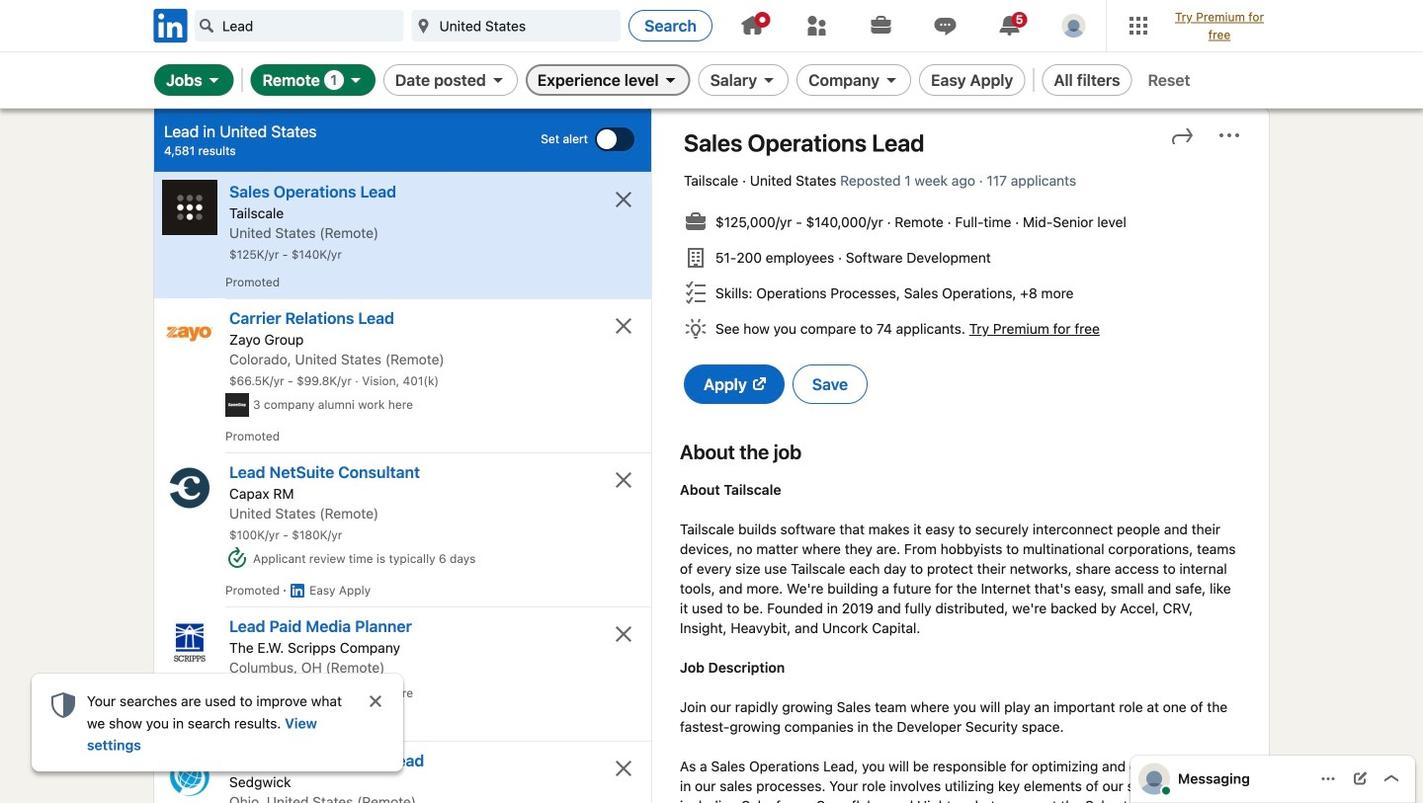 Task type: describe. For each thing, give the bounding box(es) containing it.
Easy Apply filter. button
[[919, 64, 1025, 96]]

rachel moore image
[[1139, 763, 1170, 795]]

City, state, or zip code text field
[[412, 10, 621, 42]]

capax rm logo image
[[162, 461, 217, 516]]

filter by: jobs image
[[206, 72, 222, 88]]

date posted filter. clicking this button displays all date posted filter options. image
[[490, 72, 506, 88]]

1 dismiss job image from the top
[[612, 188, 636, 212]]

custom image
[[199, 18, 214, 34]]

dismiss job image for the "the e.w. scripps company logo"
[[612, 623, 636, 646]]

rachel moore image
[[1062, 14, 1086, 38]]

company filter. clicking this button displays all company filter options. image
[[884, 72, 899, 88]]

zayo group logo image
[[162, 306, 217, 362]]

salary filter. clicking this button displays all salary filter options. image
[[761, 72, 777, 88]]

tailscale logo image
[[162, 180, 217, 235]]



Task type: vqa. For each thing, say whether or not it's contained in the screenshot.
Visibility of your LinkedIn activity at the bottom of the page
no



Task type: locate. For each thing, give the bounding box(es) containing it.
sedgwick logo image
[[162, 749, 217, 804]]

dismiss job image
[[612, 188, 636, 212], [612, 468, 636, 492], [612, 623, 636, 646], [612, 757, 636, 781]]

2 dismiss job image from the top
[[612, 468, 636, 492]]

dismiss job image for sedgwick logo
[[612, 757, 636, 781]]

4 dismiss job image from the top
[[612, 757, 636, 781]]

the e.w. scripps company logo image
[[162, 615, 217, 670]]

dismiss "your searches are used to improve what we show you in search results." notification 1 of 1. image
[[368, 694, 383, 710]]

dismiss job image
[[612, 314, 636, 338]]

Search by title, skill, or company text field
[[195, 10, 404, 42]]

applicant review time is typically 6 days image
[[225, 547, 249, 571]]

experience level filter. clicking this button displays all experience level filter options. image
[[663, 72, 679, 88]]

share image
[[1170, 124, 1194, 147]]

dismiss job image for the 'capax rm logo'
[[612, 468, 636, 492]]

region
[[32, 674, 403, 772]]

linkedin image
[[150, 5, 191, 46], [150, 5, 191, 46]]

3 dismiss job image from the top
[[612, 623, 636, 646]]

applicant review time is typically 6 days image
[[225, 547, 249, 571]]



